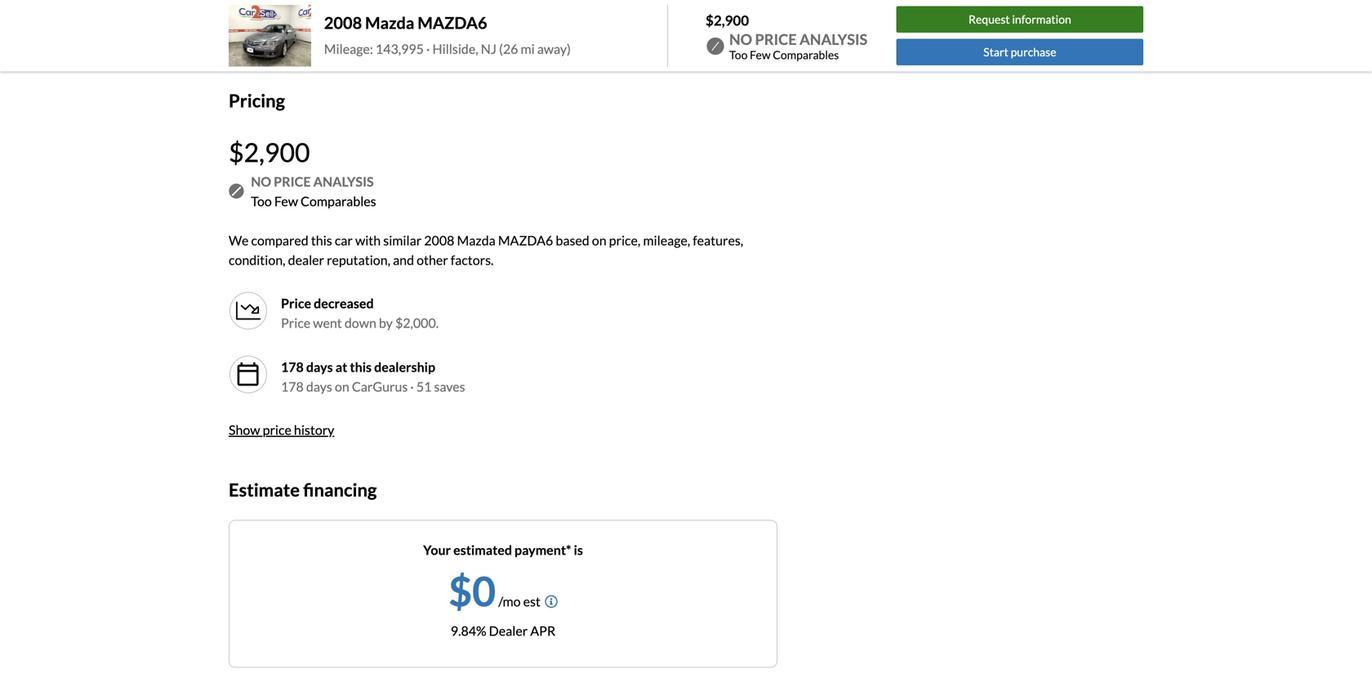 Task type: vqa. For each thing, say whether or not it's contained in the screenshot.
'this'
yes



Task type: locate. For each thing, give the bounding box(es) containing it.
on left the
[[286, 33, 301, 49]]

too for no
[[251, 193, 272, 209]]

0 horizontal spatial $2,900
[[229, 136, 310, 168]]

comparables inside no price analysis too few comparables
[[301, 193, 376, 209]]

mazda6 inside 2008 mazda mazda6 mileage: 143,995 · hillside, nj (26 mi away)
[[418, 13, 487, 33]]

1 horizontal spatial $2,900
[[706, 12, 749, 28]]

the
[[303, 33, 322, 49]]

price for no
[[274, 173, 311, 189]]

9.84% dealer apr
[[451, 623, 556, 639]]

car
[[335, 232, 353, 248]]

price decreased image
[[229, 291, 268, 330], [235, 298, 261, 324]]

1 vertical spatial on
[[592, 232, 607, 248]]

0 horizontal spatial ·
[[410, 378, 414, 394]]

1 vertical spatial few
[[274, 193, 298, 209]]

decreased
[[314, 295, 374, 311]]

1 horizontal spatial ·
[[427, 41, 430, 57]]

dealer
[[288, 252, 324, 268]]

price
[[281, 295, 311, 311], [281, 315, 311, 331]]

1 horizontal spatial mazda6
[[498, 232, 553, 248]]

price right show
[[263, 422, 292, 438]]

0 vertical spatial on
[[286, 33, 301, 49]]

· left 51
[[410, 378, 414, 394]]

· left hillside,
[[427, 41, 430, 57]]

mazda6 up hillside,
[[418, 13, 487, 33]]

too left price
[[730, 48, 748, 62]]

analysis
[[313, 173, 374, 189]]

0 vertical spatial price
[[274, 173, 311, 189]]

features,
[[693, 232, 744, 248]]

1 days from the top
[[306, 359, 333, 375]]

(26
[[499, 41, 518, 57]]

· inside 2008 mazda mazda6 mileage: 143,995 · hillside, nj (26 mi away)
[[427, 41, 430, 57]]

comparables for analysis
[[773, 48, 839, 62]]

with
[[355, 232, 381, 248]]

0 vertical spatial ·
[[427, 41, 430, 57]]

mazda inside 2008 mazda mazda6 mileage: 143,995 · hillside, nj (26 mi away)
[[365, 13, 415, 33]]

0 horizontal spatial 2008
[[324, 13, 362, 33]]

cargurus
[[352, 378, 408, 394]]

1 horizontal spatial comparables
[[773, 48, 839, 62]]

request information
[[969, 12, 1072, 26]]

on left price,
[[592, 232, 607, 248]]

0 vertical spatial comparables
[[773, 48, 839, 62]]

on
[[286, 33, 301, 49], [592, 232, 607, 248], [335, 378, 349, 394]]

on down at
[[335, 378, 349, 394]]

saves
[[434, 378, 465, 394]]

1 horizontal spatial too
[[730, 48, 748, 62]]

1 horizontal spatial on
[[335, 378, 349, 394]]

too inside no price analysis too few comparables
[[251, 193, 272, 209]]

est
[[523, 594, 541, 610]]

start purchase
[[984, 45, 1057, 59]]

estimate financing
[[229, 479, 377, 500]]

few inside no price analysis too few comparables
[[274, 193, 298, 209]]

2008 up full
[[324, 13, 362, 33]]

nj
[[481, 41, 497, 57]]

hillside,
[[433, 41, 478, 57]]

1 vertical spatial 2008
[[424, 232, 455, 248]]

request
[[969, 12, 1010, 26]]

too down no
[[251, 193, 272, 209]]

few left analysis
[[750, 48, 771, 62]]

price right no
[[274, 173, 311, 189]]

on inside 178 days at this dealership 178 days on cargurus · 51 saves
[[335, 378, 349, 394]]

too for no
[[730, 48, 748, 62]]

mazda up save 20% on the full autocheck vehicle history report link
[[365, 13, 415, 33]]

request information button
[[897, 6, 1144, 33]]

0 horizontal spatial history
[[294, 422, 334, 438]]

save 20% on the full autocheck vehicle history report link
[[229, 33, 554, 50]]

is
[[574, 542, 583, 558]]

few
[[750, 48, 771, 62], [274, 193, 298, 209]]

0 vertical spatial mazda6
[[418, 13, 487, 33]]

0 horizontal spatial few
[[274, 193, 298, 209]]

days up show price history
[[306, 378, 332, 394]]

178 days at this dealership image
[[229, 355, 268, 394], [235, 361, 261, 387]]

2 price from the top
[[281, 315, 311, 331]]

report
[[498, 33, 535, 49]]

similar
[[383, 232, 422, 248]]

show price history
[[229, 422, 334, 438]]

178
[[281, 359, 304, 375], [281, 378, 304, 394]]

apr
[[530, 623, 556, 639]]

financing
[[303, 479, 377, 500]]

2008 up the other
[[424, 232, 455, 248]]

1 horizontal spatial 2008
[[424, 232, 455, 248]]

1 vertical spatial ·
[[410, 378, 414, 394]]

1 vertical spatial too
[[251, 193, 272, 209]]

comparables right no
[[773, 48, 839, 62]]

start
[[984, 45, 1009, 59]]

price inside no price analysis too few comparables
[[274, 173, 311, 189]]

1 horizontal spatial history
[[455, 33, 495, 49]]

2008 inside we compared this car with similar 2008 mazda mazda6 based on price, mileage, features, condition, dealer reputation, and other factors.
[[424, 232, 455, 248]]

history
[[455, 33, 495, 49], [294, 422, 334, 438]]

save
[[229, 33, 255, 49]]

mazda up factors. on the left top of the page
[[457, 232, 496, 248]]

mazda
[[365, 13, 415, 33], [457, 232, 496, 248]]

price left went
[[281, 315, 311, 331]]

few up compared
[[274, 193, 298, 209]]

0 horizontal spatial mazda
[[365, 13, 415, 33]]

few inside no price analysis too few comparables
[[750, 48, 771, 62]]

price down dealer
[[281, 295, 311, 311]]

0 horizontal spatial mazda6
[[418, 13, 487, 33]]

0 vertical spatial 178
[[281, 359, 304, 375]]

full
[[325, 33, 343, 49]]

purchase
[[1011, 45, 1057, 59]]

days left at
[[306, 359, 333, 375]]

mazda6 left "based"
[[498, 232, 553, 248]]

20%
[[258, 33, 283, 49]]

2008 mazda mazda6 image
[[229, 5, 311, 67]]

0 horizontal spatial comparables
[[301, 193, 376, 209]]

comparables
[[773, 48, 839, 62], [301, 193, 376, 209]]

1 vertical spatial this
[[350, 359, 372, 375]]

0 vertical spatial days
[[306, 359, 333, 375]]

show
[[229, 422, 260, 438]]

this inside 178 days at this dealership 178 days on cargurus · 51 saves
[[350, 359, 372, 375]]

1 vertical spatial comparables
[[301, 193, 376, 209]]

1 vertical spatial mazda6
[[498, 232, 553, 248]]

1 vertical spatial days
[[306, 378, 332, 394]]

1 vertical spatial $2,900
[[229, 136, 310, 168]]

1 vertical spatial mazda
[[457, 232, 496, 248]]

0 vertical spatial 2008
[[324, 13, 362, 33]]

0 vertical spatial too
[[730, 48, 748, 62]]

comparables down 'analysis'
[[301, 193, 376, 209]]

at
[[336, 359, 347, 375]]

0 vertical spatial price
[[281, 295, 311, 311]]

days
[[306, 359, 333, 375], [306, 378, 332, 394]]

this right at
[[350, 359, 372, 375]]

on inside we compared this car with similar 2008 mazda mazda6 based on price, mileage, features, condition, dealer reputation, and other factors.
[[592, 232, 607, 248]]

1 price from the top
[[281, 295, 311, 311]]

history left (26
[[455, 33, 495, 49]]

comparables inside no price analysis too few comparables
[[773, 48, 839, 62]]

$0 /mo est
[[449, 566, 541, 615]]

1 vertical spatial price
[[263, 422, 292, 438]]

178 up show price history "link"
[[281, 378, 304, 394]]

0 vertical spatial this
[[311, 232, 332, 248]]

0 horizontal spatial on
[[286, 33, 301, 49]]

estimate
[[229, 479, 300, 500]]

1 vertical spatial price
[[281, 315, 311, 331]]

too
[[730, 48, 748, 62], [251, 193, 272, 209]]

too inside no price analysis too few comparables
[[730, 48, 748, 62]]

this
[[311, 232, 332, 248], [350, 359, 372, 375]]

1 horizontal spatial few
[[750, 48, 771, 62]]

178 left at
[[281, 359, 304, 375]]

1 horizontal spatial this
[[350, 359, 372, 375]]

we compared this car with similar 2008 mazda mazda6 based on price, mileage, features, condition, dealer reputation, and other factors.
[[229, 232, 744, 268]]

/mo
[[499, 594, 521, 610]]

0 horizontal spatial too
[[251, 193, 272, 209]]

price
[[274, 173, 311, 189], [263, 422, 292, 438]]

0 vertical spatial history
[[455, 33, 495, 49]]

2 horizontal spatial on
[[592, 232, 607, 248]]

2008
[[324, 13, 362, 33], [424, 232, 455, 248]]

analysis
[[800, 30, 868, 48]]

2 vertical spatial on
[[335, 378, 349, 394]]

price,
[[609, 232, 641, 248]]

0 vertical spatial $2,900
[[706, 12, 749, 28]]

1 vertical spatial 178
[[281, 378, 304, 394]]

·
[[427, 41, 430, 57], [410, 378, 414, 394]]

1 horizontal spatial mazda
[[457, 232, 496, 248]]

0 horizontal spatial this
[[311, 232, 332, 248]]

no
[[251, 173, 271, 189]]

price for show
[[263, 422, 292, 438]]

1 178 from the top
[[281, 359, 304, 375]]

0 vertical spatial few
[[750, 48, 771, 62]]

autocheck
[[345, 33, 410, 49]]

mileage:
[[324, 41, 373, 57]]

mazda6
[[418, 13, 487, 33], [498, 232, 553, 248]]

history up estimate financing
[[294, 422, 334, 438]]

2008 inside 2008 mazda mazda6 mileage: 143,995 · hillside, nj (26 mi away)
[[324, 13, 362, 33]]

0 vertical spatial mazda
[[365, 13, 415, 33]]

$2,900
[[706, 12, 749, 28], [229, 136, 310, 168]]

your
[[423, 542, 451, 558]]

this left car
[[311, 232, 332, 248]]

1 vertical spatial history
[[294, 422, 334, 438]]

$2,900 for no
[[229, 136, 310, 168]]

51
[[417, 378, 432, 394]]



Task type: describe. For each thing, give the bounding box(es) containing it.
vehicle
[[412, 33, 453, 49]]

based
[[556, 232, 590, 248]]

comparables for analysis
[[301, 193, 376, 209]]

pricing
[[229, 90, 285, 111]]

this inside we compared this car with similar 2008 mazda mazda6 based on price, mileage, features, condition, dealer reputation, and other factors.
[[311, 232, 332, 248]]

2 days from the top
[[306, 378, 332, 394]]

178 days at this dealership 178 days on cargurus · 51 saves
[[281, 359, 465, 394]]

price
[[755, 30, 797, 48]]

save 20% on the full autocheck vehicle history report image
[[538, 34, 554, 50]]

info circle image
[[545, 595, 558, 608]]

compared
[[251, 232, 309, 248]]

information
[[1012, 12, 1072, 26]]

2008 mazda mazda6 mileage: 143,995 · hillside, nj (26 mi away)
[[324, 13, 571, 57]]

$2,900 for no
[[706, 12, 749, 28]]

away)
[[537, 41, 571, 57]]

mileage,
[[643, 232, 691, 248]]

$2,000.
[[395, 315, 439, 331]]

dealer
[[489, 623, 528, 639]]

dealership
[[374, 359, 436, 375]]

few for price
[[750, 48, 771, 62]]

few for price
[[274, 193, 298, 209]]

no price analysis too few comparables
[[730, 30, 868, 62]]

payment*
[[515, 542, 571, 558]]

other
[[417, 252, 448, 268]]

by
[[379, 315, 393, 331]]

· inside 178 days at this dealership 178 days on cargurus · 51 saves
[[410, 378, 414, 394]]

condition,
[[229, 252, 286, 268]]

we
[[229, 232, 249, 248]]

no
[[730, 30, 752, 48]]

went
[[313, 315, 342, 331]]

mi
[[521, 41, 535, 57]]

2 178 from the top
[[281, 378, 304, 394]]

your estimated payment* is
[[423, 542, 583, 558]]

show price history link
[[229, 422, 334, 438]]

mazda inside we compared this car with similar 2008 mazda mazda6 based on price, mileage, features, condition, dealer reputation, and other factors.
[[457, 232, 496, 248]]

on inside save 20% on the full autocheck vehicle history report link
[[286, 33, 301, 49]]

and
[[393, 252, 414, 268]]

no price analysis too few comparables
[[251, 173, 376, 209]]

start purchase button
[[897, 39, 1144, 65]]

mazda6 inside we compared this car with similar 2008 mazda mazda6 based on price, mileage, features, condition, dealer reputation, and other factors.
[[498, 232, 553, 248]]

143,995
[[376, 41, 424, 57]]

no price analysis image
[[229, 184, 244, 199]]

save 20% on the full autocheck vehicle history report
[[229, 33, 535, 49]]

price decreased price went down by $2,000.
[[281, 295, 439, 331]]

9.84%
[[451, 623, 487, 639]]

estimated
[[454, 542, 512, 558]]

reputation,
[[327, 252, 391, 268]]

$0
[[449, 566, 496, 615]]

factors.
[[451, 252, 494, 268]]

down
[[345, 315, 377, 331]]



